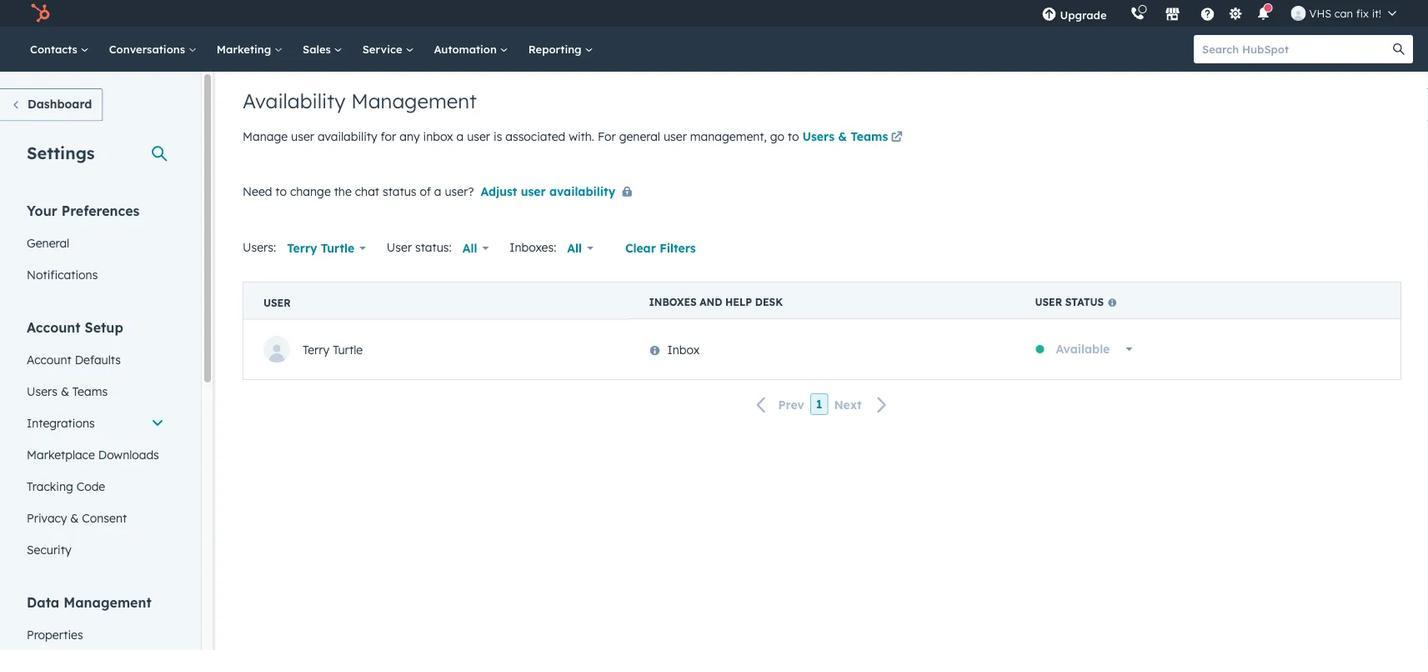 Task type: locate. For each thing, give the bounding box(es) containing it.
1 vertical spatial a
[[434, 184, 441, 198]]

1 vertical spatial terry turtle
[[303, 342, 363, 357]]

help image
[[1200, 8, 1215, 23]]

1 vertical spatial to
[[275, 184, 287, 198]]

1 horizontal spatial users
[[802, 129, 835, 144]]

1 horizontal spatial all
[[567, 241, 582, 256]]

management up any
[[351, 88, 477, 113]]

0 vertical spatial availability
[[318, 129, 377, 144]]

Search HubSpot search field
[[1194, 35, 1398, 63]]

downloads
[[98, 447, 159, 462]]

0 horizontal spatial teams
[[72, 384, 108, 399]]

teams left link opens in a new window image
[[851, 129, 888, 144]]

1 user from the left
[[1035, 296, 1062, 308]]

users & teams left link opens in a new window image
[[802, 129, 888, 144]]

users & teams link for setup
[[17, 376, 174, 407]]

0 vertical spatial users
[[802, 129, 835, 144]]

link opens in a new window image
[[891, 132, 903, 144]]

user down users:
[[263, 296, 291, 309]]

teams down account defaults 'link'
[[72, 384, 108, 399]]

teams inside account setup "element"
[[72, 384, 108, 399]]

calling icon image
[[1130, 6, 1145, 21]]

properties
[[27, 627, 83, 642]]

setup
[[85, 319, 123, 336]]

& right privacy
[[70, 511, 79, 525]]

prev button
[[747, 394, 810, 416]]

users:
[[243, 240, 276, 254]]

data management
[[27, 594, 152, 611]]

turtle
[[321, 241, 354, 256], [333, 342, 363, 357]]

to right need
[[275, 184, 287, 198]]

terry
[[287, 241, 317, 256], [303, 342, 330, 357]]

a
[[456, 129, 464, 144], [434, 184, 441, 198]]

0 vertical spatial to
[[788, 129, 799, 144]]

0 horizontal spatial &
[[61, 384, 69, 399]]

users & teams link right go
[[802, 128, 906, 148]]

code
[[76, 479, 105, 494]]

search button
[[1385, 35, 1413, 63]]

user left status
[[1035, 296, 1062, 308]]

0 horizontal spatial users & teams
[[27, 384, 108, 399]]

2 user from the left
[[263, 296, 291, 309]]

users inside account setup "element"
[[27, 384, 57, 399]]

service
[[362, 42, 406, 56]]

1 horizontal spatial to
[[788, 129, 799, 144]]

1 horizontal spatial all button
[[556, 232, 604, 265]]

user
[[387, 240, 412, 254]]

teams for setup
[[72, 384, 108, 399]]

1 all from the left
[[463, 241, 477, 256]]

users & teams for setup
[[27, 384, 108, 399]]

1 horizontal spatial teams
[[851, 129, 888, 144]]

0 vertical spatial account
[[27, 319, 81, 336]]

manage user availability for any inbox a user is associated with. for general user management, go to
[[243, 129, 802, 144]]

1 vertical spatial teams
[[72, 384, 108, 399]]

0 vertical spatial turtle
[[321, 241, 354, 256]]

clear
[[625, 241, 656, 256]]

user
[[1035, 296, 1062, 308], [263, 296, 291, 309]]

& left link opens in a new window image
[[838, 129, 847, 144]]

account down account setup
[[27, 352, 72, 367]]

teams for management
[[851, 129, 888, 144]]

availability down "availability management"
[[318, 129, 377, 144]]

& up integrations
[[61, 384, 69, 399]]

users for availability management
[[802, 129, 835, 144]]

it!
[[1372, 6, 1381, 20]]

users & teams link down defaults
[[17, 376, 174, 407]]

0 horizontal spatial user
[[263, 296, 291, 309]]

tracking
[[27, 479, 73, 494]]

0 vertical spatial teams
[[851, 129, 888, 144]]

1 vertical spatial users & teams
[[27, 384, 108, 399]]

1 horizontal spatial users & teams link
[[802, 128, 906, 148]]

0 vertical spatial users & teams link
[[802, 128, 906, 148]]

all right inboxes:
[[567, 241, 582, 256]]

terry turtle button
[[276, 232, 377, 265]]

0 vertical spatial &
[[838, 129, 847, 144]]

users & teams for management
[[802, 129, 888, 144]]

a right of
[[434, 184, 441, 198]]

account for account setup
[[27, 319, 81, 336]]

availability
[[243, 88, 345, 113]]

1 vertical spatial users & teams link
[[17, 376, 174, 407]]

reporting link
[[518, 27, 603, 72]]

can
[[1335, 6, 1353, 20]]

all right "status:"
[[463, 241, 477, 256]]

management,
[[690, 129, 767, 144]]

2 account from the top
[[27, 352, 72, 367]]

any
[[400, 129, 420, 144]]

0 vertical spatial management
[[351, 88, 477, 113]]

1 all button from the left
[[452, 232, 500, 265]]

adjust
[[481, 184, 517, 198]]

conversations
[[109, 42, 188, 56]]

terry turtle image
[[1291, 6, 1306, 21]]

users & teams up integrations
[[27, 384, 108, 399]]

general
[[619, 129, 660, 144]]

marketing link
[[207, 27, 293, 72]]

account up account defaults at the bottom left of page
[[27, 319, 81, 336]]

general link
[[17, 227, 174, 259]]

users
[[802, 129, 835, 144], [27, 384, 57, 399]]

available button
[[1045, 333, 1143, 366]]

0 horizontal spatial a
[[434, 184, 441, 198]]

a right inbox
[[456, 129, 464, 144]]

1 vertical spatial users
[[27, 384, 57, 399]]

1 vertical spatial account
[[27, 352, 72, 367]]

all button left inboxes:
[[452, 232, 500, 265]]

all button down adjust user availability button
[[556, 232, 604, 265]]

for
[[598, 129, 616, 144]]

availability inside adjust user availability button
[[549, 184, 615, 198]]

all for user status:
[[463, 241, 477, 256]]

user right adjust
[[521, 184, 546, 198]]

0 vertical spatial terry
[[287, 241, 317, 256]]

menu item
[[1118, 0, 1122, 27]]

notifications link
[[17, 259, 174, 291]]

availability
[[318, 129, 377, 144], [549, 184, 615, 198]]

management up properties link
[[64, 594, 152, 611]]

privacy
[[27, 511, 67, 525]]

of
[[420, 184, 431, 198]]

user?
[[445, 184, 474, 198]]

users up integrations
[[27, 384, 57, 399]]

2 vertical spatial &
[[70, 511, 79, 525]]

menu
[[1030, 0, 1408, 27]]

conversations link
[[99, 27, 207, 72]]

1 account from the top
[[27, 319, 81, 336]]

user for user status
[[1035, 296, 1062, 308]]

to
[[788, 129, 799, 144], [275, 184, 287, 198]]

adjust user availability button
[[481, 181, 639, 203]]

management
[[351, 88, 477, 113], [64, 594, 152, 611]]

account inside account defaults 'link'
[[27, 352, 72, 367]]

account
[[27, 319, 81, 336], [27, 352, 72, 367]]

your preferences
[[27, 202, 140, 219]]

0 horizontal spatial to
[[275, 184, 287, 198]]

1 horizontal spatial management
[[351, 88, 477, 113]]

1
[[816, 397, 822, 412]]

2 horizontal spatial &
[[838, 129, 847, 144]]

availability down with.
[[549, 184, 615, 198]]

users & teams
[[802, 129, 888, 144], [27, 384, 108, 399]]

data management element
[[17, 593, 174, 650]]

0 horizontal spatial users
[[27, 384, 57, 399]]

2 all button from the left
[[556, 232, 604, 265]]

user
[[291, 129, 314, 144], [467, 129, 490, 144], [664, 129, 687, 144], [521, 184, 546, 198]]

0 vertical spatial users & teams
[[802, 129, 888, 144]]

terry turtle inside popup button
[[287, 241, 354, 256]]

inboxes and help desk
[[649, 296, 783, 308]]

1 vertical spatial turtle
[[333, 342, 363, 357]]

tracking code link
[[17, 471, 174, 502]]

user status
[[1035, 296, 1104, 308]]

1 vertical spatial &
[[61, 384, 69, 399]]

marketplace downloads link
[[17, 439, 174, 471]]

chat
[[355, 184, 379, 198]]

privacy & consent
[[27, 511, 127, 525]]

0 horizontal spatial all button
[[452, 232, 500, 265]]

security
[[27, 542, 71, 557]]

&
[[838, 129, 847, 144], [61, 384, 69, 399], [70, 511, 79, 525]]

0 horizontal spatial management
[[64, 594, 152, 611]]

inbox
[[423, 129, 453, 144]]

next
[[834, 397, 862, 412]]

users right go
[[802, 129, 835, 144]]

1 vertical spatial availability
[[549, 184, 615, 198]]

users & teams inside account setup "element"
[[27, 384, 108, 399]]

account setup
[[27, 319, 123, 336]]

upgrade image
[[1042, 8, 1057, 23]]

link opens in a new window image
[[891, 128, 903, 148]]

1 horizontal spatial users & teams
[[802, 129, 888, 144]]

next button
[[828, 394, 898, 416]]

0 horizontal spatial all
[[463, 241, 477, 256]]

0 vertical spatial terry turtle
[[287, 241, 354, 256]]

menu containing vhs can fix it!
[[1030, 0, 1408, 27]]

calling icon button
[[1123, 2, 1152, 24]]

available
[[1056, 342, 1110, 356]]

1 horizontal spatial availability
[[549, 184, 615, 198]]

marketplaces image
[[1165, 8, 1180, 23]]

search image
[[1393, 43, 1405, 55]]

to right go
[[788, 129, 799, 144]]

1 vertical spatial management
[[64, 594, 152, 611]]

clear filters button
[[614, 232, 707, 265]]

help button
[[1194, 0, 1222, 27]]

contacts
[[30, 42, 81, 56]]

user inside button
[[521, 184, 546, 198]]

users for account setup
[[27, 384, 57, 399]]

0 horizontal spatial availability
[[318, 129, 377, 144]]

availability for manage
[[318, 129, 377, 144]]

security link
[[17, 534, 174, 566]]

2 all from the left
[[567, 241, 582, 256]]

1 horizontal spatial user
[[1035, 296, 1062, 308]]

0 vertical spatial a
[[456, 129, 464, 144]]

0 horizontal spatial users & teams link
[[17, 376, 174, 407]]



Task type: vqa. For each thing, say whether or not it's contained in the screenshot.
VIEW
no



Task type: describe. For each thing, give the bounding box(es) containing it.
1 horizontal spatial a
[[456, 129, 464, 144]]

properties link
[[17, 619, 174, 650]]

automation link
[[424, 27, 518, 72]]

your preferences element
[[17, 201, 174, 291]]

and
[[700, 296, 722, 308]]

service link
[[352, 27, 424, 72]]

all button for user status:
[[452, 232, 500, 265]]

user right general
[[664, 129, 687, 144]]

fix
[[1356, 6, 1369, 20]]

& for management
[[838, 129, 847, 144]]

automation
[[434, 42, 500, 56]]

inboxes:
[[510, 240, 556, 254]]

account defaults
[[27, 352, 121, 367]]

manage
[[243, 129, 288, 144]]

notifications
[[27, 267, 98, 282]]

inboxes
[[649, 296, 697, 308]]

sales
[[303, 42, 334, 56]]

1 horizontal spatial &
[[70, 511, 79, 525]]

status:
[[415, 240, 452, 254]]

user for user
[[263, 296, 291, 309]]

help
[[725, 296, 752, 308]]

settings image
[[1228, 7, 1243, 22]]

1 button
[[810, 394, 828, 415]]

status
[[383, 184, 416, 198]]

all for inboxes:
[[567, 241, 582, 256]]

inbox
[[667, 342, 700, 357]]

pagination navigation
[[243, 394, 1401, 416]]

data
[[27, 594, 59, 611]]

hubspot link
[[20, 3, 63, 23]]

marketplaces button
[[1155, 0, 1190, 27]]

availability management
[[243, 88, 477, 113]]

reporting
[[528, 42, 585, 56]]

marketing
[[217, 42, 274, 56]]

& for setup
[[61, 384, 69, 399]]

for
[[381, 129, 396, 144]]

integrations
[[27, 416, 95, 430]]

associated
[[505, 129, 565, 144]]

upgrade
[[1060, 8, 1107, 22]]

marketplace
[[27, 447, 95, 462]]

tracking code
[[27, 479, 105, 494]]

dashboard
[[28, 97, 92, 111]]

need to change the chat status of a user?
[[243, 184, 474, 198]]

preferences
[[61, 202, 140, 219]]

notifications button
[[1249, 0, 1278, 27]]

settings link
[[1225, 5, 1246, 22]]

desk
[[755, 296, 783, 308]]

marketplace downloads
[[27, 447, 159, 462]]

users & teams link for management
[[802, 128, 906, 148]]

defaults
[[75, 352, 121, 367]]

hubspot image
[[30, 3, 50, 23]]

contacts link
[[20, 27, 99, 72]]

clear filters
[[625, 241, 696, 256]]

general
[[27, 236, 69, 250]]

filters
[[660, 241, 696, 256]]

turtle inside popup button
[[321, 241, 354, 256]]

vhs can fix it! button
[[1281, 0, 1406, 27]]

management for data management
[[64, 594, 152, 611]]

1 vertical spatial terry
[[303, 342, 330, 357]]

all button for inboxes:
[[556, 232, 604, 265]]

user down availability
[[291, 129, 314, 144]]

with.
[[569, 129, 594, 144]]

the
[[334, 184, 352, 198]]

notifications image
[[1256, 8, 1271, 23]]

consent
[[82, 511, 127, 525]]

account for account defaults
[[27, 352, 72, 367]]

go
[[770, 129, 784, 144]]

adjust user availability
[[481, 184, 615, 198]]

your
[[27, 202, 57, 219]]

vhs can fix it!
[[1309, 6, 1381, 20]]

vhs
[[1309, 6, 1331, 20]]

change
[[290, 184, 331, 198]]

account setup element
[[17, 318, 174, 566]]

status
[[1065, 296, 1104, 308]]

terry inside popup button
[[287, 241, 317, 256]]

need
[[243, 184, 272, 198]]

prev
[[778, 397, 804, 412]]

account defaults link
[[17, 344, 174, 376]]

is
[[494, 129, 502, 144]]

user status:
[[387, 240, 452, 254]]

management for availability management
[[351, 88, 477, 113]]

user left is
[[467, 129, 490, 144]]

integrations button
[[17, 407, 174, 439]]

availability for adjust
[[549, 184, 615, 198]]



